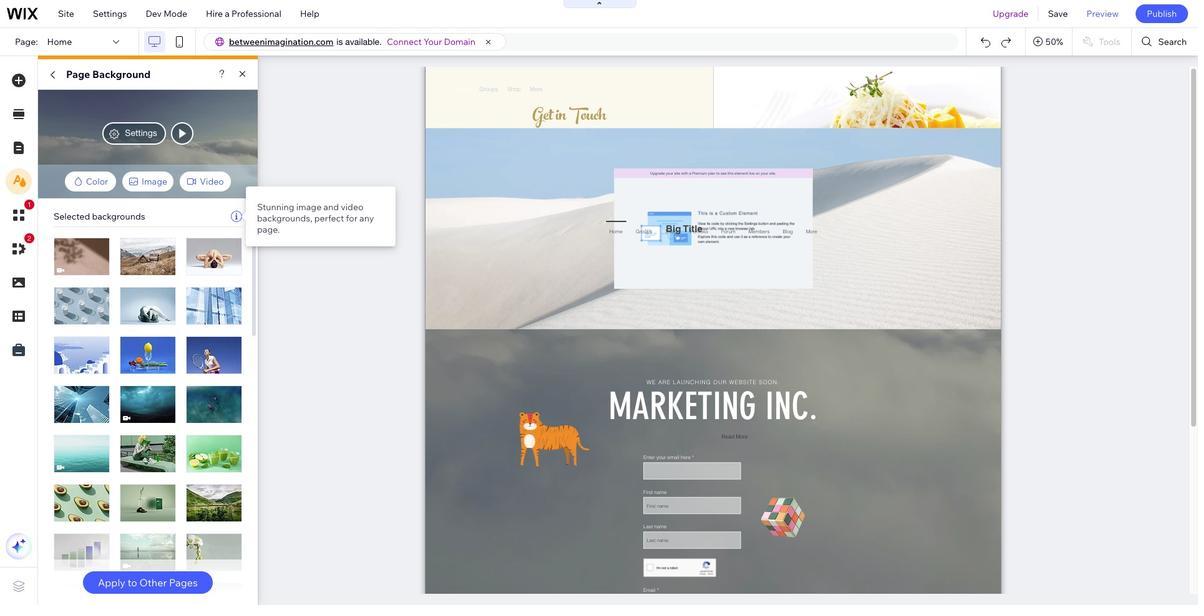 Task type: locate. For each thing, give the bounding box(es) containing it.
video
[[341, 202, 364, 213]]

dev mode
[[146, 8, 187, 19]]

stunning image and video backgrounds, perfect for any page.
[[257, 202, 374, 235]]

other
[[140, 577, 167, 589]]

settings left dev
[[93, 8, 127, 19]]

2 button
[[6, 233, 34, 262]]

preview
[[1087, 8, 1119, 19]]

2
[[27, 235, 31, 242]]

upgrade
[[993, 8, 1029, 19]]

home
[[47, 36, 72, 47]]

50%
[[1046, 36, 1064, 47]]

page
[[66, 68, 90, 81]]

professional
[[232, 8, 281, 19]]

settings
[[93, 8, 127, 19], [125, 128, 157, 138]]

apply to other pages button
[[83, 572, 213, 594]]

betweenimagination.com
[[229, 36, 334, 47]]

and
[[324, 202, 339, 213]]

image
[[142, 176, 167, 187]]

perfect
[[314, 213, 344, 224]]

search
[[1159, 36, 1187, 47]]

apply
[[98, 577, 125, 589]]

tools
[[1099, 36, 1121, 47]]

dev
[[146, 8, 162, 19]]

available.
[[345, 37, 382, 47]]

preview button
[[1078, 0, 1129, 27]]

image
[[296, 202, 322, 213]]

any
[[360, 213, 374, 224]]

selected backgrounds
[[54, 211, 145, 222]]

domain
[[444, 36, 476, 47]]

help
[[300, 8, 319, 19]]

for
[[346, 213, 358, 224]]

settings up image
[[125, 128, 157, 138]]

mode
[[164, 8, 187, 19]]

site
[[58, 8, 74, 19]]

page.
[[257, 224, 280, 235]]

connect
[[387, 36, 422, 47]]

save
[[1048, 8, 1068, 19]]

hire a professional
[[206, 8, 281, 19]]

color
[[86, 176, 108, 187]]

page background
[[66, 68, 151, 81]]



Task type: describe. For each thing, give the bounding box(es) containing it.
backgrounds
[[92, 211, 145, 222]]

background
[[92, 68, 151, 81]]

a
[[225, 8, 230, 19]]

hire
[[206, 8, 223, 19]]

stunning
[[257, 202, 294, 213]]

backgrounds,
[[257, 213, 313, 224]]

publish
[[1147, 8, 1177, 19]]

is
[[337, 37, 343, 47]]

video
[[200, 176, 224, 187]]

your
[[424, 36, 442, 47]]

50% button
[[1026, 28, 1072, 56]]

1 vertical spatial settings
[[125, 128, 157, 138]]

apply to other pages
[[98, 577, 198, 589]]

tools button
[[1073, 28, 1132, 56]]

search button
[[1133, 28, 1199, 56]]

pages
[[169, 577, 198, 589]]

1 button
[[6, 200, 34, 228]]

save button
[[1039, 0, 1078, 27]]

publish button
[[1136, 4, 1189, 23]]

0 vertical spatial settings
[[93, 8, 127, 19]]

1
[[27, 201, 31, 209]]

is available. connect your domain
[[337, 36, 476, 47]]

to
[[128, 577, 137, 589]]

selected
[[54, 211, 90, 222]]



Task type: vqa. For each thing, say whether or not it's contained in the screenshot.
from inside the All-In-One Crm Access Organized Client Cards From Any Device.
no



